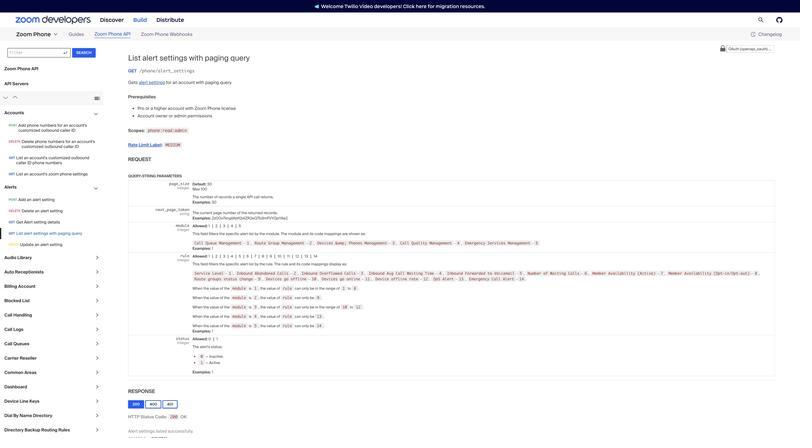 Task type: locate. For each thing, give the bounding box(es) containing it.
3 zoom from the left
[[141, 31, 154, 37]]

for
[[428, 3, 435, 9]]

alert
[[128, 429, 138, 434]]

parameters
[[157, 174, 182, 179]]

200 left ok
[[170, 415, 177, 420]]

1 phone from the left
[[33, 31, 51, 38]]

2 phone from the left
[[108, 31, 122, 37]]

click
[[403, 3, 415, 9]]

2 horizontal spatial zoom
[[141, 31, 154, 37]]

0 horizontal spatial phone
[[33, 31, 51, 38]]

zoom
[[16, 31, 32, 38], [94, 31, 107, 37], [141, 31, 154, 37]]

1 horizontal spatial phone
[[108, 31, 122, 37]]

settings
[[139, 429, 155, 434]]

down image
[[54, 33, 57, 36]]

1 vertical spatial 200
[[170, 415, 177, 420]]

200
[[133, 402, 140, 407], [170, 415, 177, 420]]

1 horizontal spatial 200
[[170, 415, 177, 420]]

401
[[167, 402, 173, 407]]

phone left webhooks
[[155, 31, 169, 37]]

welcome twilio video developers! click here for migration resources.
[[321, 3, 485, 9]]

zoom for zoom phone api
[[94, 31, 107, 37]]

zoom for zoom phone webhooks
[[141, 31, 154, 37]]

2 horizontal spatial phone
[[155, 31, 169, 37]]

0 horizontal spatial 200
[[133, 402, 140, 407]]

changelog
[[758, 31, 782, 37]]

400 button
[[145, 401, 161, 409]]

welcome twilio video developers! click here for migration resources. link
[[309, 3, 492, 10]]

successfully.
[[168, 429, 193, 434]]

notification image
[[315, 4, 321, 9], [315, 4, 319, 9]]

search image
[[758, 17, 764, 23], [758, 17, 764, 23]]

2 zoom from the left
[[94, 31, 107, 37]]

here
[[416, 3, 427, 9]]

zoom phone webhooks link
[[141, 31, 193, 38]]

alert settings listed successfully.
[[128, 429, 193, 434]]

0 vertical spatial 200
[[133, 402, 140, 407]]

history image
[[751, 32, 756, 37]]

phone left api
[[108, 31, 122, 37]]

200 up "http"
[[133, 402, 140, 407]]

zoom for zoom phone
[[16, 31, 32, 38]]

http status code: 200 ok
[[128, 414, 187, 420]]

webhooks
[[170, 31, 193, 37]]

github image
[[776, 17, 783, 23]]

phone left down image
[[33, 31, 51, 38]]

200 button
[[128, 401, 144, 409]]

1 horizontal spatial zoom
[[94, 31, 107, 37]]

1 zoom from the left
[[16, 31, 32, 38]]

0 horizontal spatial zoom
[[16, 31, 32, 38]]

api
[[123, 31, 131, 37]]

3 phone from the left
[[155, 31, 169, 37]]

phone
[[33, 31, 51, 38], [108, 31, 122, 37], [155, 31, 169, 37]]



Task type: describe. For each thing, give the bounding box(es) containing it.
200 inside button
[[133, 402, 140, 407]]

resources.
[[460, 3, 485, 9]]

zoom phone
[[16, 31, 51, 38]]

welcome
[[321, 3, 344, 9]]

401 button
[[163, 401, 178, 409]]

video
[[359, 3, 373, 9]]

200 inside http status code: 200 ok
[[170, 415, 177, 420]]

github image
[[776, 17, 783, 23]]

query-string parameters
[[128, 174, 182, 179]]

zoom phone api link
[[94, 31, 131, 38]]

query-
[[128, 174, 142, 179]]

http
[[128, 414, 140, 420]]

phone for zoom phone
[[33, 31, 51, 38]]

ok
[[180, 414, 187, 420]]

guides link
[[69, 31, 84, 38]]

history image
[[751, 32, 758, 37]]

zoom phone webhooks
[[141, 31, 193, 37]]

zoom developer logo image
[[16, 16, 91, 24]]

twilio
[[344, 3, 358, 9]]

phone for zoom phone api
[[108, 31, 122, 37]]

listed
[[156, 429, 167, 434]]

request
[[128, 156, 151, 163]]

changelog link
[[751, 31, 782, 37]]

code:
[[155, 414, 167, 420]]

migration
[[436, 3, 459, 9]]

400
[[150, 402, 157, 407]]

phone for zoom phone webhooks
[[155, 31, 169, 37]]

string
[[142, 174, 156, 179]]

developers!
[[374, 3, 402, 9]]

zoom phone api
[[94, 31, 131, 37]]

guides
[[69, 31, 84, 37]]

response
[[128, 388, 155, 395]]

status
[[141, 414, 154, 420]]



Task type: vqa. For each thing, say whether or not it's contained in the screenshot.
second Integer from the bottom of the page
no



